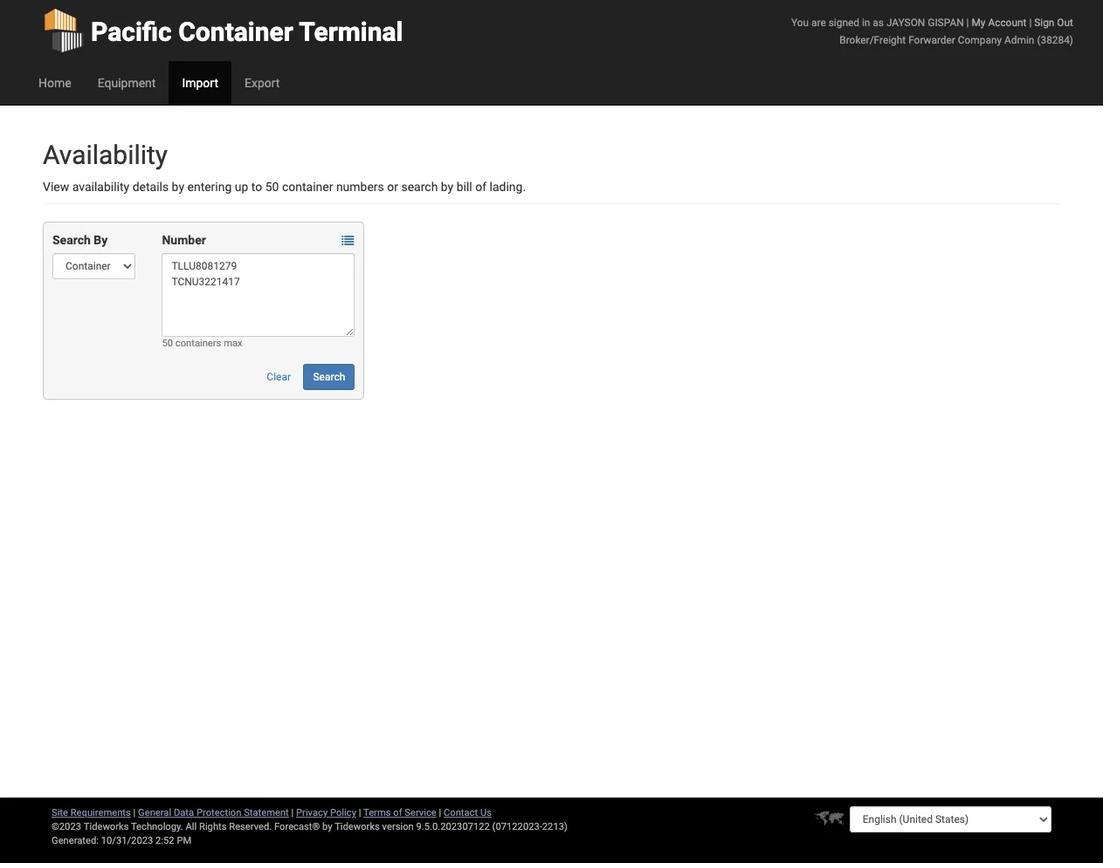 Task type: vqa. For each thing, say whether or not it's contained in the screenshot.
text field
no



Task type: locate. For each thing, give the bounding box(es) containing it.
general
[[138, 808, 171, 819]]

equipment button
[[84, 61, 169, 105]]

©2023 tideworks
[[52, 822, 129, 833]]

pm
[[177, 836, 191, 847]]

to
[[251, 180, 262, 194]]

equipment
[[98, 76, 156, 90]]

of inside site requirements | general data protection statement | privacy policy | terms of service | contact us ©2023 tideworks technology. all rights reserved. forecast® by tideworks version 9.5.0.202307122 (07122023-2213) generated: 10/31/2023 2:52 pm
[[393, 808, 402, 819]]

max
[[224, 338, 242, 349]]

1 vertical spatial of
[[393, 808, 402, 819]]

0 horizontal spatial 50
[[162, 338, 173, 349]]

search left by
[[52, 233, 91, 247]]

(07122023-
[[492, 822, 542, 833]]

10/31/2023
[[101, 836, 153, 847]]

my
[[972, 17, 986, 29]]

service
[[405, 808, 436, 819]]

containers
[[175, 338, 221, 349]]

50 containers max
[[162, 338, 242, 349]]

forecast®
[[274, 822, 320, 833]]

search inside button
[[313, 371, 345, 383]]

of up the version
[[393, 808, 402, 819]]

privacy
[[296, 808, 328, 819]]

50 left containers
[[162, 338, 173, 349]]

export button
[[231, 61, 293, 105]]

generated:
[[52, 836, 99, 847]]

number
[[162, 233, 206, 247]]

entering
[[187, 180, 232, 194]]

site
[[52, 808, 68, 819]]

1 horizontal spatial by
[[322, 822, 332, 833]]

0 horizontal spatial search
[[52, 233, 91, 247]]

2:52
[[156, 836, 174, 847]]

bill
[[457, 180, 472, 194]]

| left general
[[133, 808, 136, 819]]

numbers
[[336, 180, 384, 194]]

by down privacy policy link
[[322, 822, 332, 833]]

contact
[[444, 808, 478, 819]]

0 horizontal spatial of
[[393, 808, 402, 819]]

technology.
[[131, 822, 183, 833]]

all
[[186, 822, 197, 833]]

2 horizontal spatial by
[[441, 180, 454, 194]]

of
[[475, 180, 487, 194], [393, 808, 402, 819]]

50
[[265, 180, 279, 194], [162, 338, 173, 349]]

data
[[174, 808, 194, 819]]

site requirements | general data protection statement | privacy policy | terms of service | contact us ©2023 tideworks technology. all rights reserved. forecast® by tideworks version 9.5.0.202307122 (07122023-2213) generated: 10/31/2023 2:52 pm
[[52, 808, 568, 847]]

0 vertical spatial search
[[52, 233, 91, 247]]

details
[[132, 180, 169, 194]]

of right the bill
[[475, 180, 487, 194]]

general data protection statement link
[[138, 808, 289, 819]]

sign
[[1034, 17, 1055, 29]]

view
[[43, 180, 69, 194]]

search for search by
[[52, 233, 91, 247]]

| left "sign"
[[1029, 17, 1032, 29]]

by left the bill
[[441, 180, 454, 194]]

admin
[[1004, 34, 1034, 46]]

forwarder
[[908, 34, 955, 46]]

Number text field
[[162, 253, 355, 337]]

you
[[791, 17, 809, 29]]

availability
[[72, 180, 129, 194]]

1 horizontal spatial search
[[313, 371, 345, 383]]

1 vertical spatial search
[[313, 371, 345, 383]]

search
[[52, 233, 91, 247], [313, 371, 345, 383]]

search for search
[[313, 371, 345, 383]]

by
[[172, 180, 184, 194], [441, 180, 454, 194], [322, 822, 332, 833]]

policy
[[330, 808, 356, 819]]

| up the 9.5.0.202307122
[[439, 808, 441, 819]]

2213)
[[542, 822, 568, 833]]

1 horizontal spatial of
[[475, 180, 487, 194]]

by right details
[[172, 180, 184, 194]]

lading.
[[490, 180, 526, 194]]

contact us link
[[444, 808, 492, 819]]

home
[[38, 76, 71, 90]]

|
[[966, 17, 969, 29], [1029, 17, 1032, 29], [133, 808, 136, 819], [291, 808, 294, 819], [359, 808, 361, 819], [439, 808, 441, 819]]

1 horizontal spatial 50
[[265, 180, 279, 194]]

50 right to
[[265, 180, 279, 194]]

account
[[988, 17, 1027, 29]]

search right clear
[[313, 371, 345, 383]]



Task type: describe. For each thing, give the bounding box(es) containing it.
0 vertical spatial of
[[475, 180, 487, 194]]

0 horizontal spatial by
[[172, 180, 184, 194]]

up
[[235, 180, 248, 194]]

in
[[862, 17, 870, 29]]

version
[[382, 822, 414, 833]]

9.5.0.202307122
[[416, 822, 490, 833]]

requirements
[[71, 808, 131, 819]]

| up the tideworks
[[359, 808, 361, 819]]

tideworks
[[335, 822, 380, 833]]

home button
[[25, 61, 84, 105]]

clear button
[[257, 364, 300, 390]]

site requirements link
[[52, 808, 131, 819]]

1 vertical spatial 50
[[162, 338, 173, 349]]

clear
[[267, 371, 291, 383]]

statement
[[244, 808, 289, 819]]

import
[[182, 76, 218, 90]]

you are signed in as jayson gispan | my account | sign out broker/freight forwarder company admin (38284)
[[791, 17, 1073, 46]]

are
[[811, 17, 826, 29]]

by
[[94, 233, 108, 247]]

import button
[[169, 61, 231, 105]]

0 vertical spatial 50
[[265, 180, 279, 194]]

container
[[178, 17, 293, 47]]

view availability details by entering up to 50 container numbers or search by bill of lading.
[[43, 180, 526, 194]]

pacific container terminal link
[[43, 0, 403, 61]]

terminal
[[299, 17, 403, 47]]

out
[[1057, 17, 1073, 29]]

show list image
[[342, 235, 354, 247]]

container
[[282, 180, 333, 194]]

| left my
[[966, 17, 969, 29]]

rights
[[199, 822, 227, 833]]

terms of service link
[[363, 808, 436, 819]]

broker/freight
[[840, 34, 906, 46]]

jayson
[[886, 17, 925, 29]]

company
[[958, 34, 1002, 46]]

reserved.
[[229, 822, 272, 833]]

privacy policy link
[[296, 808, 356, 819]]

search button
[[303, 364, 355, 390]]

sign out link
[[1034, 17, 1073, 29]]

my account link
[[972, 17, 1027, 29]]

terms
[[363, 808, 391, 819]]

signed
[[829, 17, 859, 29]]

(38284)
[[1037, 34, 1073, 46]]

gispan
[[928, 17, 964, 29]]

or
[[387, 180, 398, 194]]

export
[[245, 76, 280, 90]]

pacific container terminal
[[91, 17, 403, 47]]

by inside site requirements | general data protection statement | privacy policy | terms of service | contact us ©2023 tideworks technology. all rights reserved. forecast® by tideworks version 9.5.0.202307122 (07122023-2213) generated: 10/31/2023 2:52 pm
[[322, 822, 332, 833]]

pacific
[[91, 17, 172, 47]]

protection
[[196, 808, 241, 819]]

search by
[[52, 233, 108, 247]]

| up forecast®
[[291, 808, 294, 819]]

as
[[873, 17, 884, 29]]

availability
[[43, 140, 168, 170]]

search
[[401, 180, 438, 194]]

us
[[480, 808, 492, 819]]



